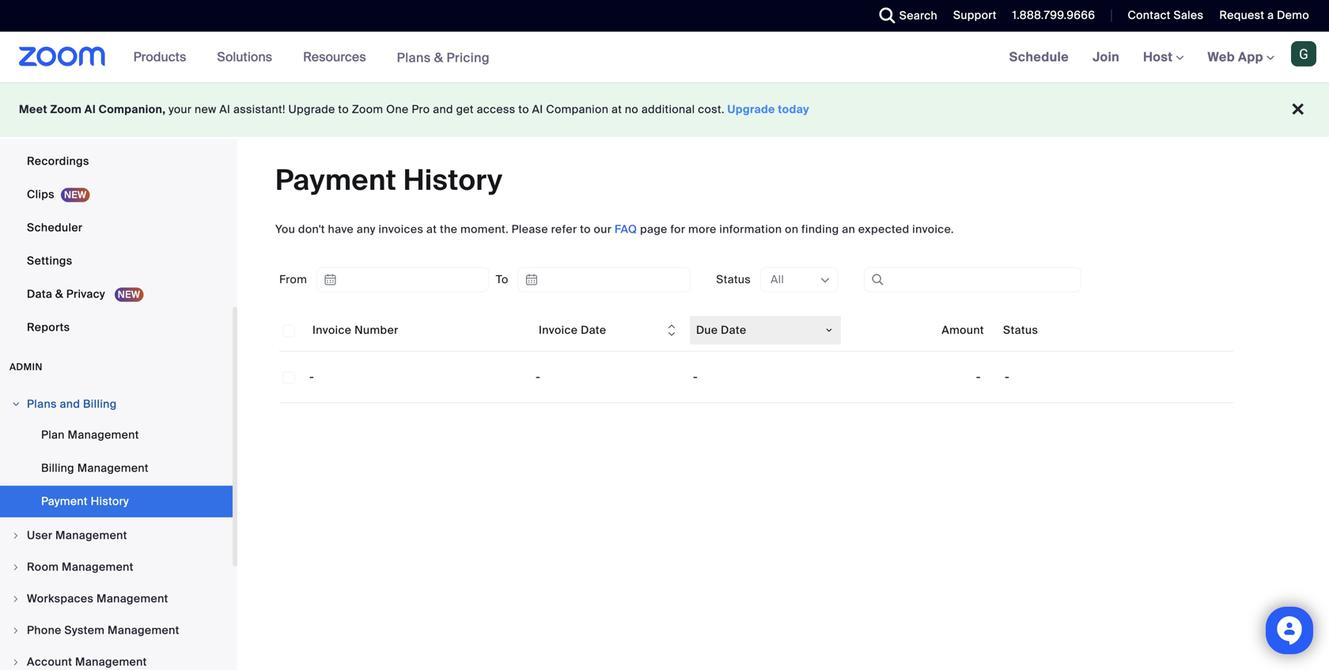 Task type: vqa. For each thing, say whether or not it's contained in the screenshot.
'our'
yes



Task type: describe. For each thing, give the bounding box(es) containing it.
any
[[357, 222, 376, 237]]

assistant!
[[233, 102, 285, 117]]

pro
[[412, 102, 430, 117]]

account
[[27, 655, 72, 669]]

invoice for invoice number
[[312, 323, 352, 337]]

Invoice Date Range To Date text field
[[518, 267, 691, 292]]

for
[[670, 222, 685, 237]]

profile picture image
[[1291, 41, 1316, 66]]

& for data
[[55, 287, 63, 301]]

web app button
[[1208, 49, 1274, 65]]

due date, sort by descending, selected image
[[825, 326, 833, 335]]

0 horizontal spatial to
[[338, 102, 349, 117]]

1 horizontal spatial history
[[403, 162, 503, 199]]

payment history link
[[0, 486, 233, 517]]

1 vertical spatial at
[[426, 222, 437, 237]]

additional
[[641, 102, 695, 117]]

reports link
[[0, 312, 233, 343]]

recordings
[[27, 154, 89, 169]]

host button
[[1143, 49, 1184, 65]]

management for room management
[[62, 560, 134, 574]]

1.888.799.9666
[[1012, 8, 1095, 23]]

web
[[1208, 49, 1235, 65]]

settings link
[[0, 245, 233, 277]]

1 horizontal spatial payment history
[[275, 162, 503, 199]]

our
[[594, 222, 612, 237]]

request a demo
[[1219, 8, 1309, 23]]

5 - from the left
[[1005, 370, 1010, 384]]

meetings navigation
[[997, 32, 1329, 83]]

1.888.799.9666 button up schedule link on the right
[[1012, 8, 1095, 23]]

plans and billing menu item
[[0, 389, 233, 419]]

due date
[[696, 323, 746, 337]]

no
[[625, 102, 639, 117]]

schedule
[[1009, 49, 1069, 65]]

user
[[27, 528, 52, 543]]

all button
[[771, 268, 818, 292]]

products
[[133, 49, 186, 65]]

due date element
[[687, 310, 844, 352]]

reports
[[27, 320, 70, 335]]

one
[[386, 102, 409, 117]]

from
[[279, 272, 307, 287]]

meet zoom ai companion, footer
[[0, 82, 1329, 137]]

invoice.
[[912, 222, 954, 237]]

side navigation navigation
[[0, 0, 237, 670]]

phone system management menu item
[[0, 615, 233, 646]]

& for plans
[[434, 49, 443, 66]]

banner containing products
[[0, 32, 1329, 83]]

Invoice Date Range From Date text field
[[317, 267, 489, 292]]

plan management
[[41, 428, 139, 442]]

meet
[[19, 102, 47, 117]]

pricing
[[447, 49, 490, 66]]

plans and billing menu
[[0, 419, 233, 519]]

schedule link
[[997, 32, 1081, 82]]

you don't have any invoices at the moment. please refer to our faq page for more information on finding an expected invoice.
[[275, 222, 954, 237]]

finding
[[801, 222, 839, 237]]

all
[[771, 272, 784, 287]]

settings
[[27, 254, 72, 268]]

payment inside payment history link
[[41, 494, 88, 509]]

access
[[477, 102, 515, 117]]

join link
[[1081, 32, 1131, 82]]

2 zoom from the left
[[352, 102, 383, 117]]

companion,
[[99, 102, 166, 117]]

amount
[[942, 323, 984, 337]]

to
[[496, 272, 508, 287]]

Search by Invoice Number text field
[[864, 267, 1082, 292]]

scheduler
[[27, 220, 83, 235]]

right image for phone system management
[[11, 626, 21, 635]]

workspaces management
[[27, 591, 168, 606]]

account management menu item
[[0, 647, 233, 670]]

user management menu item
[[0, 521, 233, 551]]

due
[[696, 323, 718, 337]]

cost.
[[698, 102, 725, 117]]

management for plan management
[[68, 428, 139, 442]]

4 - from the left
[[976, 370, 981, 384]]

data
[[27, 287, 52, 301]]

plans & pricing
[[397, 49, 490, 66]]

faq
[[615, 222, 637, 237]]

1.888.799.9666 button up schedule on the right of page
[[1001, 0, 1099, 32]]

admin
[[9, 361, 43, 373]]

0 horizontal spatial status
[[716, 272, 751, 287]]

right image for workspaces management
[[11, 594, 21, 604]]

join
[[1093, 49, 1120, 65]]

information
[[719, 222, 782, 237]]

workspaces
[[27, 591, 94, 606]]

payment history inside payment history link
[[41, 494, 129, 509]]

don't
[[298, 222, 325, 237]]

application containing invoice number
[[279, 310, 1233, 403]]

date for due date
[[721, 323, 746, 337]]

web app
[[1208, 49, 1263, 65]]

billing management link
[[0, 453, 233, 484]]

moment.
[[460, 222, 509, 237]]

meet zoom ai companion, your new ai assistant! upgrade to zoom one pro and get access to ai companion at no additional cost. upgrade today
[[19, 102, 809, 117]]

solutions
[[217, 49, 272, 65]]

search button
[[868, 0, 941, 32]]

privacy
[[66, 287, 105, 301]]

on
[[785, 222, 799, 237]]

invoice date
[[539, 323, 606, 337]]

expected
[[858, 222, 909, 237]]

2 - cell from the left
[[687, 361, 844, 393]]

3 - from the left
[[693, 370, 698, 384]]

data & privacy link
[[0, 278, 233, 310]]

1 horizontal spatial payment
[[275, 162, 396, 199]]

new
[[195, 102, 216, 117]]

a
[[1267, 8, 1274, 23]]

history inside the plans and billing menu
[[91, 494, 129, 509]]

management up account management menu item
[[108, 623, 179, 638]]

more
[[688, 222, 717, 237]]

phone system management
[[27, 623, 179, 638]]

billing inside menu item
[[83, 397, 117, 411]]

phone
[[27, 623, 61, 638]]

the
[[440, 222, 458, 237]]



Task type: locate. For each thing, give the bounding box(es) containing it.
billing down plan
[[41, 461, 74, 475]]

0 vertical spatial status
[[716, 272, 751, 287]]

management for billing management
[[77, 461, 149, 475]]

2 horizontal spatial ai
[[532, 102, 543, 117]]

management down plan management link
[[77, 461, 149, 475]]

0 vertical spatial plans
[[397, 49, 431, 66]]

plans up plan
[[27, 397, 57, 411]]

management for user management
[[55, 528, 127, 543]]

payment
[[275, 162, 396, 199], [41, 494, 88, 509]]

- cell down invoice date
[[529, 361, 687, 393]]

-
[[309, 370, 314, 384], [536, 370, 540, 384], [693, 370, 698, 384], [976, 370, 981, 384], [1005, 370, 1010, 384]]

workspaces management menu item
[[0, 584, 233, 614]]

0 horizontal spatial and
[[60, 397, 80, 411]]

0 horizontal spatial payment
[[41, 494, 88, 509]]

and inside meet zoom ai companion, "footer"
[[433, 102, 453, 117]]

plan management link
[[0, 419, 233, 451]]

1 vertical spatial &
[[55, 287, 63, 301]]

1 zoom from the left
[[50, 102, 82, 117]]

to right access
[[518, 102, 529, 117]]

invoice for invoice date
[[539, 323, 578, 337]]

room management menu item
[[0, 552, 233, 582]]

0 vertical spatial &
[[434, 49, 443, 66]]

management for account management
[[75, 655, 147, 669]]

right image left workspaces
[[11, 594, 21, 604]]

plans and billing
[[27, 397, 117, 411]]

upgrade down product information 'navigation'
[[288, 102, 335, 117]]

1 right image from the top
[[11, 562, 21, 572]]

upgrade right cost.
[[727, 102, 775, 117]]

1.888.799.9666 button
[[1001, 0, 1099, 32], [1012, 8, 1095, 23]]

contact sales link
[[1116, 0, 1208, 32], [1128, 8, 1204, 23]]

1 - cell from the left
[[529, 361, 687, 393]]

1 upgrade from the left
[[288, 102, 335, 117]]

0 horizontal spatial upgrade
[[288, 102, 335, 117]]

0 horizontal spatial ai
[[84, 102, 96, 117]]

date right due
[[721, 323, 746, 337]]

1 vertical spatial payment history
[[41, 494, 129, 509]]

1 horizontal spatial ai
[[219, 102, 230, 117]]

0 horizontal spatial plans
[[27, 397, 57, 411]]

and inside menu item
[[60, 397, 80, 411]]

number
[[354, 323, 398, 337]]

1 horizontal spatial invoice
[[539, 323, 578, 337]]

zoom left one
[[352, 102, 383, 117]]

ai left the companion
[[532, 102, 543, 117]]

contact
[[1128, 8, 1171, 23]]

0 vertical spatial right image
[[11, 562, 21, 572]]

right image for room management
[[11, 562, 21, 572]]

0 horizontal spatial billing
[[41, 461, 74, 475]]

1 horizontal spatial upgrade
[[727, 102, 775, 117]]

invoice number
[[312, 323, 398, 337]]

refer
[[551, 222, 577, 237]]

1 vertical spatial status
[[1003, 323, 1038, 337]]

0 horizontal spatial at
[[426, 222, 437, 237]]

3 ai from the left
[[532, 102, 543, 117]]

1 - from the left
[[309, 370, 314, 384]]

and up plan
[[60, 397, 80, 411]]

1 vertical spatial right image
[[11, 531, 21, 540]]

1 vertical spatial billing
[[41, 461, 74, 475]]

management down room management menu item
[[97, 591, 168, 606]]

plans inside menu item
[[27, 397, 57, 411]]

status right amount at the right of page
[[1003, 323, 1038, 337]]

page
[[640, 222, 668, 237]]

banner
[[0, 32, 1329, 83]]

0 horizontal spatial zoom
[[50, 102, 82, 117]]

1 horizontal spatial billing
[[83, 397, 117, 411]]

date
[[581, 323, 606, 337], [721, 323, 746, 337]]

0 vertical spatial history
[[403, 162, 503, 199]]

companion
[[546, 102, 609, 117]]

room
[[27, 560, 59, 574]]

date down the invoice date range to date text box
[[581, 323, 606, 337]]

request a demo link
[[1208, 0, 1329, 32], [1219, 8, 1309, 23]]

right image left account
[[11, 657, 21, 667]]

management
[[68, 428, 139, 442], [77, 461, 149, 475], [55, 528, 127, 543], [62, 560, 134, 574], [97, 591, 168, 606], [108, 623, 179, 638], [75, 655, 147, 669]]

1 horizontal spatial and
[[433, 102, 453, 117]]

date for invoice date
[[581, 323, 606, 337]]

0 vertical spatial and
[[433, 102, 453, 117]]

clips link
[[0, 179, 233, 210]]

2 date from the left
[[721, 323, 746, 337]]

plans & pricing link
[[397, 49, 490, 66], [397, 49, 490, 66]]

you
[[275, 222, 295, 237]]

right image inside workspaces management menu item
[[11, 594, 21, 604]]

ai right new
[[219, 102, 230, 117]]

history down billing management link
[[91, 494, 129, 509]]

1 right image from the top
[[11, 400, 21, 409]]

and left get
[[433, 102, 453, 117]]

1 vertical spatial right image
[[11, 626, 21, 635]]

recordings link
[[0, 146, 233, 177]]

solutions button
[[217, 32, 279, 82]]

1 date from the left
[[581, 323, 606, 337]]

right image for plans and billing
[[11, 400, 21, 409]]

search
[[899, 8, 938, 23]]

3 right image from the top
[[11, 594, 21, 604]]

billing up plan management
[[83, 397, 117, 411]]

product information navigation
[[122, 32, 501, 83]]

0 horizontal spatial &
[[55, 287, 63, 301]]

clips
[[27, 187, 55, 202]]

to down resources dropdown button
[[338, 102, 349, 117]]

1 horizontal spatial &
[[434, 49, 443, 66]]

payment up "user management"
[[41, 494, 88, 509]]

2 horizontal spatial to
[[580, 222, 591, 237]]

1 vertical spatial and
[[60, 397, 80, 411]]

plan
[[41, 428, 65, 442]]

right image inside account management menu item
[[11, 657, 21, 667]]

0 vertical spatial payment history
[[275, 162, 503, 199]]

your
[[169, 102, 192, 117]]

history up the
[[403, 162, 503, 199]]

3 right image from the top
[[11, 657, 21, 667]]

2 invoice from the left
[[539, 323, 578, 337]]

show options image
[[819, 274, 832, 287]]

at left the
[[426, 222, 437, 237]]

management down 'plans and billing' menu item
[[68, 428, 139, 442]]

status left all
[[716, 272, 751, 287]]

management inside menu item
[[55, 528, 127, 543]]

zoom logo image
[[19, 47, 106, 66]]

right image inside 'plans and billing' menu item
[[11, 400, 21, 409]]

invoice down the invoice date range to date text box
[[539, 323, 578, 337]]

1 invoice from the left
[[312, 323, 352, 337]]

invoice left the number
[[312, 323, 352, 337]]

plans
[[397, 49, 431, 66], [27, 397, 57, 411]]

& right data
[[55, 287, 63, 301]]

& left pricing
[[434, 49, 443, 66]]

right image for account management
[[11, 657, 21, 667]]

0 vertical spatial right image
[[11, 400, 21, 409]]

history
[[403, 162, 503, 199], [91, 494, 129, 509]]

sales
[[1174, 8, 1204, 23]]

at
[[611, 102, 622, 117], [426, 222, 437, 237]]

right image left the phone
[[11, 626, 21, 635]]

& inside product information 'navigation'
[[434, 49, 443, 66]]

management down phone system management menu item at the bottom of the page
[[75, 655, 147, 669]]

right image inside user management menu item
[[11, 531, 21, 540]]

faq link
[[615, 222, 637, 237]]

1 horizontal spatial date
[[721, 323, 746, 337]]

contact sales
[[1128, 8, 1204, 23]]

2 vertical spatial right image
[[11, 594, 21, 604]]

management up workspaces management
[[62, 560, 134, 574]]

system
[[64, 623, 105, 638]]

2 vertical spatial right image
[[11, 657, 21, 667]]

2 right image from the top
[[11, 531, 21, 540]]

1 vertical spatial history
[[91, 494, 129, 509]]

zoom right the meet
[[50, 102, 82, 117]]

- cell
[[529, 361, 687, 393], [687, 361, 844, 393]]

invoices
[[379, 222, 423, 237]]

- cell down due date "element"
[[687, 361, 844, 393]]

today
[[778, 102, 809, 117]]

1 ai from the left
[[84, 102, 96, 117]]

get
[[456, 102, 474, 117]]

right image left room
[[11, 562, 21, 572]]

management for workspaces management
[[97, 591, 168, 606]]

admin menu menu
[[0, 389, 233, 670]]

right image down admin
[[11, 400, 21, 409]]

2 ai from the left
[[219, 102, 230, 117]]

right image
[[11, 400, 21, 409], [11, 531, 21, 540], [11, 594, 21, 604]]

payment history
[[275, 162, 503, 199], [41, 494, 129, 509]]

account management
[[27, 655, 147, 669]]

& inside data & privacy 'link'
[[55, 287, 63, 301]]

0 horizontal spatial date
[[581, 323, 606, 337]]

right image for user management
[[11, 531, 21, 540]]

products button
[[133, 32, 193, 82]]

0 vertical spatial at
[[611, 102, 622, 117]]

plans for plans & pricing
[[397, 49, 431, 66]]

plans up "meet zoom ai companion, your new ai assistant! upgrade to zoom one pro and get access to ai companion at no additional cost. upgrade today"
[[397, 49, 431, 66]]

host
[[1143, 49, 1176, 65]]

2 right image from the top
[[11, 626, 21, 635]]

payment up have on the top of the page
[[275, 162, 396, 199]]

plans for plans and billing
[[27, 397, 57, 411]]

0 horizontal spatial history
[[91, 494, 129, 509]]

0 horizontal spatial invoice
[[312, 323, 352, 337]]

support
[[953, 8, 997, 23]]

2 - from the left
[[536, 370, 540, 384]]

application
[[279, 310, 1233, 403]]

right image
[[11, 562, 21, 572], [11, 626, 21, 635], [11, 657, 21, 667]]

resources
[[303, 49, 366, 65]]

billing inside menu
[[41, 461, 74, 475]]

an
[[842, 222, 855, 237]]

management up room management
[[55, 528, 127, 543]]

at left no
[[611, 102, 622, 117]]

0 vertical spatial billing
[[83, 397, 117, 411]]

ai left companion,
[[84, 102, 96, 117]]

have
[[328, 222, 354, 237]]

please
[[512, 222, 548, 237]]

right image inside room management menu item
[[11, 562, 21, 572]]

app
[[1238, 49, 1263, 65]]

payment history up invoices
[[275, 162, 503, 199]]

request
[[1219, 8, 1265, 23]]

1 horizontal spatial plans
[[397, 49, 431, 66]]

1 horizontal spatial at
[[611, 102, 622, 117]]

data & privacy
[[27, 287, 108, 301]]

to
[[338, 102, 349, 117], [518, 102, 529, 117], [580, 222, 591, 237]]

personal menu menu
[[0, 0, 233, 345]]

at inside meet zoom ai companion, "footer"
[[611, 102, 622, 117]]

room management
[[27, 560, 134, 574]]

1 vertical spatial payment
[[41, 494, 88, 509]]

date inside "element"
[[721, 323, 746, 337]]

user management
[[27, 528, 127, 543]]

billing management
[[41, 461, 149, 475]]

1 horizontal spatial zoom
[[352, 102, 383, 117]]

resources button
[[303, 32, 373, 82]]

to left 'our'
[[580, 222, 591, 237]]

demo
[[1277, 8, 1309, 23]]

scheduler link
[[0, 212, 233, 244]]

1 horizontal spatial to
[[518, 102, 529, 117]]

1 horizontal spatial status
[[1003, 323, 1038, 337]]

1 vertical spatial plans
[[27, 397, 57, 411]]

0 vertical spatial payment
[[275, 162, 396, 199]]

right image left user
[[11, 531, 21, 540]]

payment history down the billing management
[[41, 494, 129, 509]]

plans inside product information 'navigation'
[[397, 49, 431, 66]]

2 upgrade from the left
[[727, 102, 775, 117]]

support link
[[941, 0, 1001, 32], [953, 8, 997, 23]]

right image inside phone system management menu item
[[11, 626, 21, 635]]

0 horizontal spatial payment history
[[41, 494, 129, 509]]



